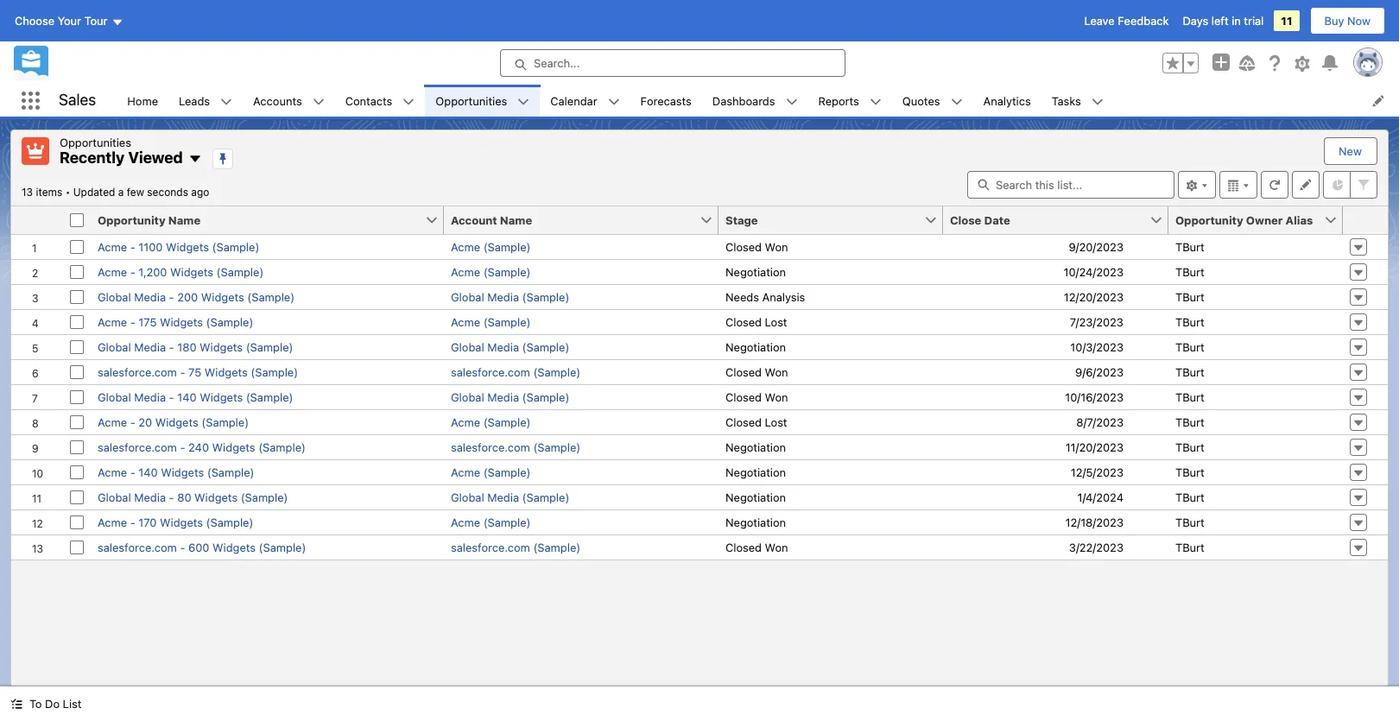 Task type: locate. For each thing, give the bounding box(es) containing it.
widgets down salesforce.com - 75 widgets (sample)
[[200, 390, 243, 404]]

7/23/2023
[[1070, 315, 1124, 329]]

text default image right calendar
[[608, 96, 620, 108]]

1 vertical spatial 140
[[139, 465, 158, 479]]

1 closed lost from the top
[[726, 315, 788, 329]]

closed
[[726, 240, 762, 254], [726, 315, 762, 329], [726, 365, 762, 379], [726, 390, 762, 404], [726, 415, 762, 429], [726, 541, 762, 554]]

widgets up 80 at the left bottom of page
[[161, 465, 204, 479]]

acme - 20 widgets (sample)
[[98, 415, 249, 429]]

salesforce.com - 75 widgets (sample)
[[98, 365, 298, 379]]

0 horizontal spatial 140
[[139, 465, 158, 479]]

3 closed won from the top
[[726, 390, 789, 404]]

new
[[1340, 144, 1363, 158]]

text default image
[[220, 96, 233, 108], [403, 96, 415, 108], [870, 96, 882, 108], [1092, 96, 1104, 108], [188, 152, 202, 166], [10, 698, 22, 711]]

1 horizontal spatial name
[[500, 213, 532, 227]]

acme (sample) for acme - 140 widgets (sample)
[[451, 465, 531, 479]]

3 global media (sample) link from the top
[[451, 390, 570, 404]]

ago
[[191, 185, 209, 198]]

widgets up 200
[[170, 265, 213, 279]]

tasks list item
[[1042, 85, 1115, 117]]

text default image left calendar link
[[518, 96, 530, 108]]

opportunity inside 'element'
[[98, 213, 166, 227]]

2 closed won from the top
[[726, 365, 789, 379]]

global media (sample) for closed won
[[451, 390, 570, 404]]

3 acme (sample) link from the top
[[451, 315, 531, 329]]

recently
[[60, 149, 125, 167]]

12/18/2023
[[1066, 515, 1124, 529]]

cell inside recently viewed grid
[[63, 206, 91, 235]]

contacts list item
[[335, 85, 425, 117]]

3 global media (sample) from the top
[[451, 390, 570, 404]]

global for global media - 200 widgets (sample) link
[[98, 290, 131, 304]]

global
[[98, 290, 131, 304], [451, 290, 485, 304], [98, 340, 131, 354], [451, 340, 485, 354], [98, 390, 131, 404], [451, 390, 485, 404], [98, 490, 131, 504], [451, 490, 485, 504]]

cell
[[63, 206, 91, 235]]

salesforce.com - 240 widgets (sample)
[[98, 440, 306, 454]]

1 global media (sample) from the top
[[451, 290, 570, 304]]

4 acme (sample) from the top
[[451, 415, 531, 429]]

text default image inside leads list item
[[220, 96, 233, 108]]

4 global media (sample) from the top
[[451, 490, 570, 504]]

(sample)
[[212, 240, 260, 254], [484, 240, 531, 254], [217, 265, 264, 279], [484, 265, 531, 279], [247, 290, 295, 304], [522, 290, 570, 304], [206, 315, 253, 329], [484, 315, 531, 329], [246, 340, 293, 354], [522, 340, 570, 354], [251, 365, 298, 379], [534, 365, 581, 379], [246, 390, 293, 404], [522, 390, 570, 404], [202, 415, 249, 429], [484, 415, 531, 429], [259, 440, 306, 454], [534, 440, 581, 454], [207, 465, 255, 479], [484, 465, 531, 479], [241, 490, 288, 504], [522, 490, 570, 504], [206, 515, 254, 529], [484, 515, 531, 529], [259, 541, 306, 554], [534, 541, 581, 554]]

1 global media (sample) link from the top
[[451, 290, 570, 304]]

closed won for 9/6/2023
[[726, 365, 789, 379]]

acme - 140 widgets (sample)
[[98, 465, 255, 479]]

8/7/2023
[[1077, 415, 1124, 429]]

4 negotiation from the top
[[726, 465, 787, 479]]

2 closed from the top
[[726, 315, 762, 329]]

- for 1,200
[[130, 265, 135, 279]]

10/16/2023
[[1066, 390, 1124, 404]]

none search field inside recently viewed|opportunities|list view element
[[968, 171, 1175, 198]]

3 salesforce.com (sample) link from the top
[[451, 541, 581, 554]]

media for needs analysis's global media (sample) link
[[488, 290, 519, 304]]

name
[[168, 213, 201, 227], [500, 213, 532, 227]]

left
[[1212, 14, 1229, 28]]

media for global media - 80 widgets (sample) link
[[134, 490, 166, 504]]

reports
[[819, 94, 860, 108]]

2 salesforce.com (sample) from the top
[[451, 440, 581, 454]]

calendar
[[551, 94, 598, 108]]

acme - 170 widgets (sample)
[[98, 515, 254, 529]]

0 horizontal spatial name
[[168, 213, 201, 227]]

widgets down 80 at the left bottom of page
[[160, 515, 203, 529]]

opportunity
[[98, 213, 166, 227], [1176, 213, 1244, 227]]

salesforce.com (sample) for salesforce.com - 240 widgets (sample)
[[451, 440, 581, 454]]

1 vertical spatial lost
[[765, 415, 788, 429]]

salesforce.com
[[98, 365, 177, 379], [451, 365, 530, 379], [98, 440, 177, 454], [451, 440, 530, 454], [98, 541, 177, 554], [451, 541, 530, 554]]

10 tburt from the top
[[1176, 465, 1205, 479]]

1 horizontal spatial opportunity
[[1176, 213, 1244, 227]]

2 closed lost from the top
[[726, 415, 788, 429]]

2 won from the top
[[765, 365, 789, 379]]

1,200
[[139, 265, 167, 279]]

13
[[22, 185, 33, 198]]

dashboards link
[[702, 85, 786, 117]]

600
[[188, 541, 210, 554]]

action element
[[1344, 206, 1389, 235]]

3 salesforce.com (sample) from the top
[[451, 541, 581, 554]]

analytics
[[984, 94, 1032, 108]]

widgets for 240
[[212, 440, 255, 454]]

text default image for opportunities
[[518, 96, 530, 108]]

acme - 20 widgets (sample) link
[[98, 415, 249, 429]]

tburt for 1/4/2024
[[1176, 490, 1205, 504]]

2 salesforce.com (sample) link from the top
[[451, 440, 581, 454]]

forecasts link
[[630, 85, 702, 117]]

widgets for 170
[[160, 515, 203, 529]]

text default image for quotes
[[951, 96, 963, 108]]

dashboards list item
[[702, 85, 808, 117]]

widgets down global media - 140 widgets (sample) link in the bottom of the page
[[155, 415, 199, 429]]

account name element
[[444, 206, 729, 235]]

acme - 175 widgets (sample) link
[[98, 315, 253, 329]]

text default image for dashboards
[[786, 96, 798, 108]]

global media - 200 widgets (sample)
[[98, 290, 295, 304]]

global for global media - 140 widgets (sample) link in the bottom of the page
[[98, 390, 131, 404]]

2 negotiation from the top
[[726, 340, 787, 354]]

acme (sample) link for acme - 1,200 widgets (sample)
[[451, 265, 531, 279]]

text default image for calendar
[[608, 96, 620, 108]]

13 tburt from the top
[[1176, 541, 1205, 554]]

opportunities list item
[[425, 85, 540, 117]]

text default image inside "opportunities" list item
[[518, 96, 530, 108]]

5 tburt from the top
[[1176, 340, 1205, 354]]

closed won for 9/20/2023
[[726, 240, 789, 254]]

tburt for 10/3/2023
[[1176, 340, 1205, 354]]

dashboards
[[713, 94, 776, 108]]

salesforce.com (sample) link for salesforce.com - 75 widgets (sample)
[[451, 365, 581, 379]]

leave feedback
[[1085, 14, 1170, 28]]

140 up 170
[[139, 465, 158, 479]]

opportunity down "few"
[[98, 213, 166, 227]]

widgets right 75
[[205, 365, 248, 379]]

text default image inside contacts list item
[[403, 96, 415, 108]]

- for 140
[[130, 465, 135, 479]]

global media - 200 widgets (sample) link
[[98, 290, 295, 304]]

name inside "element"
[[500, 213, 532, 227]]

5 closed from the top
[[726, 415, 762, 429]]

3 won from the top
[[765, 390, 789, 404]]

acme (sample) link for acme - 170 widgets (sample)
[[451, 515, 531, 529]]

1 opportunity from the left
[[98, 213, 166, 227]]

widgets for 1100
[[166, 240, 209, 254]]

text default image
[[313, 96, 325, 108], [518, 96, 530, 108], [608, 96, 620, 108], [786, 96, 798, 108], [951, 96, 963, 108]]

name up 'acme - 1100 widgets (sample)' link
[[168, 213, 201, 227]]

acme - 140 widgets (sample) link
[[98, 465, 255, 479]]

opportunities inside 'link'
[[436, 94, 508, 108]]

global media (sample) link
[[451, 290, 570, 304], [451, 340, 570, 354], [451, 390, 570, 404], [451, 490, 570, 504]]

media
[[134, 290, 166, 304], [488, 290, 519, 304], [134, 340, 166, 354], [488, 340, 519, 354], [134, 390, 166, 404], [488, 390, 519, 404], [134, 490, 166, 504], [488, 490, 519, 504]]

text default image left reports link
[[786, 96, 798, 108]]

tburt for 10/24/2023
[[1176, 265, 1205, 279]]

text default image inside tasks list item
[[1092, 96, 1104, 108]]

2 global media (sample) link from the top
[[451, 340, 570, 354]]

close date element
[[944, 206, 1180, 235]]

0 horizontal spatial opportunities
[[60, 136, 131, 150]]

choose your tour
[[15, 14, 108, 28]]

0 vertical spatial closed lost
[[726, 315, 788, 329]]

text default image for reports
[[870, 96, 882, 108]]

quotes
[[903, 94, 941, 108]]

acme (sample) link
[[451, 240, 531, 254], [451, 265, 531, 279], [451, 315, 531, 329], [451, 415, 531, 429], [451, 465, 531, 479], [451, 515, 531, 529]]

1 vertical spatial closed lost
[[726, 415, 788, 429]]

text default image right reports
[[870, 96, 882, 108]]

4 acme (sample) link from the top
[[451, 415, 531, 429]]

5 acme (sample) link from the top
[[451, 465, 531, 479]]

11
[[1282, 14, 1293, 28]]

tasks
[[1052, 94, 1082, 108]]

global for global media (sample) link corresponding to negotiation
[[451, 490, 485, 504]]

global for needs analysis's global media (sample) link
[[451, 290, 485, 304]]

global media - 140 widgets (sample)
[[98, 390, 293, 404]]

1 salesforce.com (sample) link from the top
[[451, 365, 581, 379]]

text default image up ago
[[188, 152, 202, 166]]

1 negotiation from the top
[[726, 265, 787, 279]]

salesforce.com (sample) link for salesforce.com - 600 widgets (sample)
[[451, 541, 581, 554]]

9 tburt from the top
[[1176, 440, 1205, 454]]

-
[[130, 240, 135, 254], [130, 265, 135, 279], [169, 290, 174, 304], [130, 315, 135, 329], [169, 340, 174, 354], [180, 365, 185, 379], [169, 390, 174, 404], [130, 415, 135, 429], [180, 440, 185, 454], [130, 465, 135, 479], [169, 490, 174, 504], [130, 515, 135, 529], [180, 541, 185, 554]]

11 tburt from the top
[[1176, 490, 1205, 504]]

tburt for 8/7/2023
[[1176, 415, 1205, 429]]

stage button
[[719, 206, 925, 234]]

4 global media (sample) link from the top
[[451, 490, 570, 504]]

text default image inside "quotes" list item
[[951, 96, 963, 108]]

viewed
[[128, 149, 183, 167]]

widgets right 200
[[201, 290, 244, 304]]

2 acme (sample) from the top
[[451, 265, 531, 279]]

widgets up acme - 1,200 widgets (sample) link
[[166, 240, 209, 254]]

2 name from the left
[[500, 213, 532, 227]]

acme (sample)
[[451, 240, 531, 254], [451, 265, 531, 279], [451, 315, 531, 329], [451, 415, 531, 429], [451, 465, 531, 479], [451, 515, 531, 529]]

text default image inside calendar list item
[[608, 96, 620, 108]]

200
[[177, 290, 198, 304]]

closed lost for 8/7/2023
[[726, 415, 788, 429]]

0 vertical spatial salesforce.com (sample) link
[[451, 365, 581, 379]]

account name button
[[444, 206, 700, 234]]

lost for 7/23/2023
[[765, 315, 788, 329]]

1 vertical spatial salesforce.com (sample)
[[451, 440, 581, 454]]

name right 'account'
[[500, 213, 532, 227]]

75
[[188, 365, 202, 379]]

acme (sample) link for acme - 20 widgets (sample)
[[451, 415, 531, 429]]

1 won from the top
[[765, 240, 789, 254]]

name inside 'element'
[[168, 213, 201, 227]]

6 tburt from the top
[[1176, 365, 1205, 379]]

analysis
[[763, 290, 806, 304]]

name for opportunity name
[[168, 213, 201, 227]]

0 vertical spatial lost
[[765, 315, 788, 329]]

1 horizontal spatial opportunities
[[436, 94, 508, 108]]

1 closed from the top
[[726, 240, 762, 254]]

widgets right 240
[[212, 440, 255, 454]]

2 vertical spatial salesforce.com (sample) link
[[451, 541, 581, 554]]

closed lost
[[726, 315, 788, 329], [726, 415, 788, 429]]

list
[[117, 85, 1400, 117]]

0 horizontal spatial opportunity
[[98, 213, 166, 227]]

acme - 175 widgets (sample)
[[98, 315, 253, 329]]

text default image right accounts
[[313, 96, 325, 108]]

4 closed from the top
[[726, 390, 762, 404]]

2 acme (sample) link from the top
[[451, 265, 531, 279]]

tburt for 12/20/2023
[[1176, 290, 1205, 304]]

opportunity left owner
[[1176, 213, 1244, 227]]

tasks link
[[1042, 85, 1092, 117]]

salesforce.com for the salesforce.com (sample) "link" corresponding to salesforce.com - 240 widgets (sample)
[[451, 440, 530, 454]]

media for the global media - 180 widgets (sample) link
[[134, 340, 166, 354]]

- for 175
[[130, 315, 135, 329]]

6 negotiation from the top
[[726, 515, 787, 529]]

account name
[[451, 213, 532, 227]]

2 vertical spatial salesforce.com (sample)
[[451, 541, 581, 554]]

global media (sample) link for needs analysis
[[451, 290, 570, 304]]

5 negotiation from the top
[[726, 490, 787, 504]]

3 acme (sample) from the top
[[451, 315, 531, 329]]

1 horizontal spatial 140
[[177, 390, 197, 404]]

3 closed from the top
[[726, 365, 762, 379]]

0 vertical spatial salesforce.com (sample)
[[451, 365, 581, 379]]

widgets for 20
[[155, 415, 199, 429]]

text default image right "leads"
[[220, 96, 233, 108]]

group
[[1163, 53, 1199, 73]]

widgets right 600
[[213, 541, 256, 554]]

negotiation for 12/5/2023
[[726, 465, 787, 479]]

media for 2nd global media (sample) link
[[488, 340, 519, 354]]

5 text default image from the left
[[951, 96, 963, 108]]

5 acme (sample) from the top
[[451, 465, 531, 479]]

trial
[[1245, 14, 1265, 28]]

new button
[[1326, 138, 1377, 164]]

3 negotiation from the top
[[726, 440, 787, 454]]

opportunity name element
[[91, 206, 455, 235]]

1 closed won from the top
[[726, 240, 789, 254]]

text default image inside to do list button
[[10, 698, 22, 711]]

1 text default image from the left
[[313, 96, 325, 108]]

7 tburt from the top
[[1176, 390, 1205, 404]]

acme (sample) for acme - 175 widgets (sample)
[[451, 315, 531, 329]]

140
[[177, 390, 197, 404], [139, 465, 158, 479]]

text default image inside recently viewed|opportunities|list view element
[[188, 152, 202, 166]]

forecasts
[[641, 94, 692, 108]]

text default image inside dashboards list item
[[786, 96, 798, 108]]

tburt for 10/16/2023
[[1176, 390, 1205, 404]]

4 text default image from the left
[[786, 96, 798, 108]]

closed lost for 7/23/2023
[[726, 315, 788, 329]]

text default image inside reports list item
[[870, 96, 882, 108]]

close
[[951, 213, 982, 227]]

6 closed from the top
[[726, 541, 762, 554]]

acme - 1100 widgets (sample)
[[98, 240, 260, 254]]

choose
[[15, 14, 55, 28]]

4 tburt from the top
[[1176, 315, 1205, 329]]

6 acme (sample) from the top
[[451, 515, 531, 529]]

20
[[139, 415, 152, 429]]

text default image right quotes
[[951, 96, 963, 108]]

text default image right tasks
[[1092, 96, 1104, 108]]

3 text default image from the left
[[608, 96, 620, 108]]

opportunity name
[[98, 213, 201, 227]]

lost
[[765, 315, 788, 329], [765, 415, 788, 429]]

10/24/2023
[[1064, 265, 1124, 279]]

opportunities
[[436, 94, 508, 108], [60, 136, 131, 150]]

widgets up 180
[[160, 315, 203, 329]]

text default image inside "accounts" list item
[[313, 96, 325, 108]]

widgets for 600
[[213, 541, 256, 554]]

0 vertical spatial 140
[[177, 390, 197, 404]]

tburt for 9/6/2023
[[1176, 365, 1205, 379]]

1 salesforce.com (sample) from the top
[[451, 365, 581, 379]]

2 lost from the top
[[765, 415, 788, 429]]

a
[[118, 185, 124, 198]]

accounts
[[253, 94, 302, 108]]

6 acme (sample) link from the top
[[451, 515, 531, 529]]

2 opportunity from the left
[[1176, 213, 1244, 227]]

leave feedback link
[[1085, 14, 1170, 28]]

1 vertical spatial salesforce.com (sample) link
[[451, 440, 581, 454]]

negotiation for 12/18/2023
[[726, 515, 787, 529]]

2 text default image from the left
[[518, 96, 530, 108]]

salesforce.com - 600 widgets (sample)
[[98, 541, 306, 554]]

text default image left 'to' at the left of page
[[10, 698, 22, 711]]

12/5/2023
[[1071, 465, 1124, 479]]

3 tburt from the top
[[1176, 290, 1205, 304]]

tburt for 11/20/2023
[[1176, 440, 1205, 454]]

negotiation
[[726, 265, 787, 279], [726, 340, 787, 354], [726, 440, 787, 454], [726, 465, 787, 479], [726, 490, 787, 504], [726, 515, 787, 529]]

None search field
[[968, 171, 1175, 198]]

140 down 75
[[177, 390, 197, 404]]

1 acme (sample) from the top
[[451, 240, 531, 254]]

1 tburt from the top
[[1176, 240, 1205, 254]]

salesforce.com for salesforce.com - 600 widgets (sample)'s the salesforce.com (sample) "link"
[[451, 541, 530, 554]]

1 lost from the top
[[765, 315, 788, 329]]

updated
[[73, 185, 115, 198]]

170
[[139, 515, 157, 529]]

closed for 9/20/2023
[[726, 240, 762, 254]]

recently viewed|opportunities|list view element
[[10, 130, 1390, 687]]

9/6/2023
[[1076, 365, 1124, 379]]

12 tburt from the top
[[1176, 515, 1205, 529]]

reports list item
[[808, 85, 893, 117]]

opportunities link
[[425, 85, 518, 117]]

acme (sample) link for acme - 1100 widgets (sample)
[[451, 240, 531, 254]]

media for global media - 200 widgets (sample) link
[[134, 290, 166, 304]]

1 acme (sample) link from the top
[[451, 240, 531, 254]]

8 tburt from the top
[[1176, 415, 1205, 429]]

text default image right contacts
[[403, 96, 415, 108]]

0 vertical spatial opportunities
[[436, 94, 508, 108]]

alias
[[1286, 213, 1314, 227]]

2 tburt from the top
[[1176, 265, 1205, 279]]

1 name from the left
[[168, 213, 201, 227]]

widgets for 140
[[161, 465, 204, 479]]

salesforce.com for the salesforce.com (sample) "link" associated with salesforce.com - 75 widgets (sample)
[[451, 365, 530, 379]]



Task type: vqa. For each thing, say whether or not it's contained in the screenshot.
Call Maria tomorrow (Sample) list item on the top left of the page
no



Task type: describe. For each thing, give the bounding box(es) containing it.
global media - 180 widgets (sample)
[[98, 340, 293, 354]]

won for 9/20/2023
[[765, 240, 789, 254]]

opportunity name button
[[91, 206, 425, 234]]

salesforce.com (sample) for salesforce.com - 600 widgets (sample)
[[451, 541, 581, 554]]

global media (sample) for negotiation
[[451, 490, 570, 504]]

acme - 1,200 widgets (sample)
[[98, 265, 264, 279]]

salesforce.com - 600 widgets (sample) link
[[98, 541, 306, 554]]

to do list
[[29, 697, 82, 711]]

media for global media - 140 widgets (sample) link in the bottom of the page
[[134, 390, 166, 404]]

close date
[[951, 213, 1011, 227]]

opportunity owner alias button
[[1169, 206, 1325, 234]]

12/20/2023
[[1065, 290, 1124, 304]]

80
[[177, 490, 191, 504]]

2 global media (sample) from the top
[[451, 340, 570, 354]]

recently viewed grid
[[11, 206, 1389, 560]]

stage
[[726, 213, 758, 227]]

- for 1100
[[130, 240, 135, 254]]

buy
[[1325, 14, 1345, 28]]

few
[[127, 185, 144, 198]]

to
[[29, 697, 42, 711]]

global media (sample) for needs analysis
[[451, 290, 570, 304]]

acme (sample) for acme - 1100 widgets (sample)
[[451, 240, 531, 254]]

acme - 1,200 widgets (sample) link
[[98, 265, 264, 279]]

search...
[[534, 56, 580, 70]]

item number image
[[11, 206, 63, 234]]

in
[[1232, 14, 1242, 28]]

opportunities image
[[22, 137, 49, 165]]

Search Recently Viewed list view. search field
[[968, 171, 1175, 198]]

global for 2nd global media (sample) link
[[451, 340, 485, 354]]

your
[[58, 14, 81, 28]]

now
[[1348, 14, 1371, 28]]

owner
[[1247, 213, 1284, 227]]

date
[[985, 213, 1011, 227]]

do
[[45, 697, 60, 711]]

global for global media - 80 widgets (sample) link
[[98, 490, 131, 504]]

seconds
[[147, 185, 188, 198]]

contacts
[[345, 94, 393, 108]]

closed for 7/23/2023
[[726, 315, 762, 329]]

lost for 8/7/2023
[[765, 415, 788, 429]]

feedback
[[1118, 14, 1170, 28]]

tburt for 9/20/2023
[[1176, 240, 1205, 254]]

contacts link
[[335, 85, 403, 117]]

•
[[65, 185, 70, 198]]

widgets up salesforce.com - 75 widgets (sample) link
[[200, 340, 243, 354]]

widgets for 175
[[160, 315, 203, 329]]

reports link
[[808, 85, 870, 117]]

stage element
[[719, 206, 954, 235]]

text default image for contacts
[[403, 96, 415, 108]]

won for 9/6/2023
[[765, 365, 789, 379]]

closed for 9/6/2023
[[726, 365, 762, 379]]

calendar list item
[[540, 85, 630, 117]]

opportunity owner alias
[[1176, 213, 1314, 227]]

salesforce.com for salesforce.com - 600 widgets (sample) link
[[98, 541, 177, 554]]

closed for 8/7/2023
[[726, 415, 762, 429]]

4 won from the top
[[765, 541, 789, 554]]

13 items • updated a few seconds ago
[[22, 185, 209, 198]]

- for 240
[[180, 440, 185, 454]]

opportunity for opportunity name
[[98, 213, 166, 227]]

negotiation for 11/20/2023
[[726, 440, 787, 454]]

text default image for tasks
[[1092, 96, 1104, 108]]

acme (sample) link for acme - 175 widgets (sample)
[[451, 315, 531, 329]]

1/4/2024
[[1078, 490, 1124, 504]]

opportunity owner alias element
[[1169, 206, 1354, 235]]

choose your tour button
[[14, 7, 124, 35]]

salesforce.com (sample) link for salesforce.com - 240 widgets (sample)
[[451, 440, 581, 454]]

accounts list item
[[243, 85, 335, 117]]

to do list button
[[0, 687, 92, 722]]

media for global media (sample) link corresponding to negotiation
[[488, 490, 519, 504]]

global media - 140 widgets (sample) link
[[98, 390, 293, 404]]

global for the global media - 180 widgets (sample) link
[[98, 340, 131, 354]]

leads list item
[[169, 85, 243, 117]]

recently viewed status
[[22, 185, 73, 198]]

tour
[[84, 14, 108, 28]]

closed won for 10/16/2023
[[726, 390, 789, 404]]

180
[[177, 340, 197, 354]]

quotes list item
[[893, 85, 974, 117]]

action image
[[1344, 206, 1389, 234]]

acme (sample) for acme - 1,200 widgets (sample)
[[451, 265, 531, 279]]

tburt for 7/23/2023
[[1176, 315, 1205, 329]]

days left in trial
[[1183, 14, 1265, 28]]

needs
[[726, 290, 760, 304]]

leave
[[1085, 14, 1115, 28]]

quotes link
[[893, 85, 951, 117]]

item number element
[[11, 206, 63, 235]]

- for 170
[[130, 515, 135, 529]]

global for closed won's global media (sample) link
[[451, 390, 485, 404]]

leads link
[[169, 85, 220, 117]]

text default image for accounts
[[313, 96, 325, 108]]

global media (sample) link for negotiation
[[451, 490, 570, 504]]

needs analysis
[[726, 290, 806, 304]]

search... button
[[500, 49, 846, 77]]

acme (sample) for acme - 170 widgets (sample)
[[451, 515, 531, 529]]

text default image for leads
[[220, 96, 233, 108]]

tburt for 12/18/2023
[[1176, 515, 1205, 529]]

- for 75
[[180, 365, 185, 379]]

widgets right 80 at the left bottom of page
[[195, 490, 238, 504]]

10/3/2023
[[1071, 340, 1124, 354]]

acme - 1100 widgets (sample) link
[[98, 240, 260, 254]]

buy now
[[1325, 14, 1371, 28]]

global media - 180 widgets (sample) link
[[98, 340, 293, 354]]

widgets for 1,200
[[170, 265, 213, 279]]

global media (sample) link for closed won
[[451, 390, 570, 404]]

9/20/2023
[[1069, 240, 1124, 254]]

negotiation for 10/24/2023
[[726, 265, 787, 279]]

opportunity for opportunity owner alias
[[1176, 213, 1244, 227]]

salesforce.com - 75 widgets (sample) link
[[98, 365, 298, 379]]

items
[[36, 185, 62, 198]]

name for account name
[[500, 213, 532, 227]]

4 closed won from the top
[[726, 541, 789, 554]]

acme (sample) link for acme - 140 widgets (sample)
[[451, 465, 531, 479]]

close date button
[[944, 206, 1150, 234]]

accounts link
[[243, 85, 313, 117]]

negotiation for 1/4/2024
[[726, 490, 787, 504]]

calendar link
[[540, 85, 608, 117]]

240
[[188, 440, 209, 454]]

widgets for 75
[[205, 365, 248, 379]]

salesforce.com (sample) for salesforce.com - 75 widgets (sample)
[[451, 365, 581, 379]]

list containing home
[[117, 85, 1400, 117]]

list
[[63, 697, 82, 711]]

salesforce.com for salesforce.com - 75 widgets (sample) link
[[98, 365, 177, 379]]

global media - 80 widgets (sample) link
[[98, 490, 288, 504]]

- for 600
[[180, 541, 185, 554]]

tburt for 12/5/2023
[[1176, 465, 1205, 479]]

closed for 10/16/2023
[[726, 390, 762, 404]]

salesforce.com for salesforce.com - 240 widgets (sample) link
[[98, 440, 177, 454]]

acme (sample) for acme - 20 widgets (sample)
[[451, 415, 531, 429]]

global media - 80 widgets (sample)
[[98, 490, 288, 504]]

won for 10/16/2023
[[765, 390, 789, 404]]

home link
[[117, 85, 169, 117]]

- for 20
[[130, 415, 135, 429]]

media for closed won's global media (sample) link
[[488, 390, 519, 404]]

1 vertical spatial opportunities
[[60, 136, 131, 150]]

account
[[451, 213, 497, 227]]



